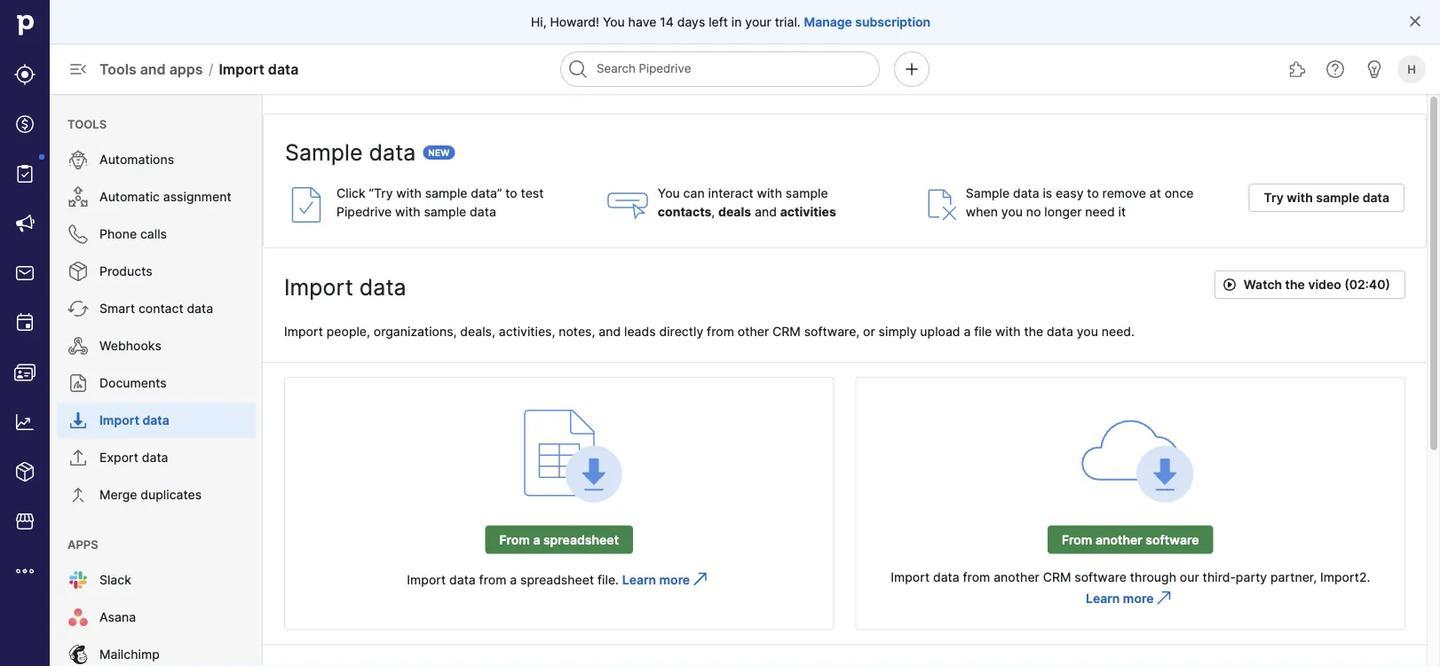 Task type: locate. For each thing, give the bounding box(es) containing it.
1 color undefined image from the top
[[67, 149, 89, 171]]

spreadsheet inside "button"
[[543, 533, 619, 548]]

you left no
[[1002, 204, 1023, 219]]

1 horizontal spatial color link image
[[1154, 587, 1175, 609]]

color undefined image left smart
[[67, 298, 89, 320]]

1 vertical spatial and
[[755, 204, 777, 219]]

to inside click "try with sample data" to test pipedrive with sample data
[[506, 186, 518, 201]]

1 horizontal spatial a
[[533, 533, 540, 548]]

from
[[500, 533, 530, 548], [1062, 533, 1093, 548]]

learn down import data from another crm software through our third-party partner, import2.
[[1086, 592, 1120, 607]]

import data up export data
[[99, 413, 169, 429]]

have
[[628, 14, 657, 29]]

1 vertical spatial import data
[[99, 413, 169, 429]]

0 vertical spatial tools
[[99, 60, 136, 78]]

sample
[[425, 186, 468, 201], [786, 186, 828, 201], [1316, 190, 1360, 206], [424, 204, 466, 219]]

color primary image up h at top right
[[1409, 14, 1423, 28]]

1 horizontal spatial to
[[1087, 186, 1099, 201]]

0 vertical spatial sample
[[285, 139, 363, 166]]

0 horizontal spatial learn
[[622, 573, 656, 588]]

color primary image
[[1409, 14, 1423, 28], [1219, 278, 1241, 292]]

learn more
[[622, 573, 690, 588], [1086, 592, 1154, 607]]

color undefined image for import data
[[67, 410, 89, 432]]

learn more for software
[[1086, 592, 1154, 607]]

from up import data from a spreadsheet file.
[[500, 533, 530, 548]]

merge duplicates link
[[57, 478, 256, 513]]

color undefined image for slack
[[67, 570, 89, 591]]

more for software
[[1123, 592, 1154, 607]]

documents link
[[57, 366, 256, 401]]

color undefined image inside webhooks link
[[67, 336, 89, 357]]

contacts image
[[14, 362, 36, 384]]

color undefined image inside products 'link'
[[67, 261, 89, 282]]

automatic assignment
[[99, 190, 232, 205]]

color undefined image right insights icon
[[67, 410, 89, 432]]

color undefined image
[[67, 149, 89, 171], [67, 187, 89, 208], [67, 224, 89, 245], [67, 261, 89, 282], [67, 336, 89, 357], [67, 410, 89, 432], [67, 607, 89, 629]]

1 vertical spatial a
[[533, 533, 540, 548]]

or
[[863, 324, 875, 339]]

1 vertical spatial sample
[[966, 186, 1010, 201]]

1 vertical spatial you
[[658, 186, 680, 201]]

1 horizontal spatial you
[[658, 186, 680, 201]]

automations
[[99, 152, 174, 167]]

2 vertical spatial and
[[599, 324, 621, 339]]

learn for file.
[[622, 573, 656, 588]]

1 vertical spatial more
[[1123, 592, 1154, 607]]

you left need.
[[1077, 324, 1098, 339]]

1 horizontal spatial from
[[1062, 533, 1093, 548]]

1 from from the left
[[500, 533, 530, 548]]

more image
[[14, 561, 36, 583]]

color undefined image left webhooks
[[67, 336, 89, 357]]

1 vertical spatial spreadsheet
[[520, 573, 594, 588]]

color undefined image for documents
[[67, 373, 89, 394]]

sample down new
[[424, 204, 466, 219]]

the right file
[[1024, 324, 1044, 339]]

color undefined image left asana
[[67, 607, 89, 629]]

color undefined image
[[14, 163, 36, 185], [67, 298, 89, 320], [67, 373, 89, 394], [67, 448, 89, 469], [67, 485, 89, 506], [67, 570, 89, 591], [67, 645, 89, 666]]

0 horizontal spatial software
[[1075, 571, 1127, 586]]

and left leads
[[599, 324, 621, 339]]

crm down from another software button
[[1043, 571, 1071, 586]]

activities image
[[14, 313, 36, 334]]

5 color undefined image from the top
[[67, 336, 89, 357]]

software
[[1146, 533, 1199, 548], [1075, 571, 1127, 586]]

with right file
[[996, 324, 1021, 339]]

color undefined image left mailchimp
[[67, 645, 89, 666]]

color undefined image inside merge duplicates link
[[67, 485, 89, 506]]

crm
[[773, 324, 801, 339], [1043, 571, 1071, 586]]

sample inside button
[[1316, 190, 1360, 206]]

from inside button
[[1062, 533, 1093, 548]]

color undefined image inside smart contact data link
[[67, 298, 89, 320]]

deals image
[[14, 114, 36, 135]]

upload
[[920, 324, 961, 339]]

more for file.
[[659, 573, 690, 588]]

2 from from the left
[[1062, 533, 1093, 548]]

0 horizontal spatial you
[[1002, 204, 1023, 219]]

0 vertical spatial import data
[[284, 274, 406, 301]]

color undefined image left products
[[67, 261, 89, 282]]

sample up the when
[[966, 186, 1010, 201]]

1 horizontal spatial from
[[707, 324, 734, 339]]

tools for tools
[[67, 117, 107, 131]]

color undefined image inside slack link
[[67, 570, 89, 591]]

home image
[[12, 12, 38, 38]]

webhooks link
[[57, 329, 256, 364]]

left
[[709, 14, 728, 29]]

0 horizontal spatial color link image
[[690, 569, 712, 590]]

it
[[1119, 204, 1126, 219]]

1 horizontal spatial learn more
[[1086, 592, 1154, 607]]

14
[[660, 14, 674, 29]]

color undefined image for export data
[[67, 448, 89, 469]]

try
[[1264, 190, 1284, 206]]

from for import data from another crm software through our third-party partner, import2.
[[963, 571, 991, 586]]

tools
[[99, 60, 136, 78], [67, 117, 107, 131]]

0 horizontal spatial import data
[[99, 413, 169, 429]]

0 horizontal spatial you
[[603, 14, 625, 29]]

learn more link down import data from another crm software through our third-party partner, import2.
[[1086, 587, 1175, 609]]

smart contact data
[[99, 302, 213, 317]]

phone calls
[[99, 227, 167, 242]]

data inside button
[[1363, 190, 1390, 206]]

import data menu item
[[50, 403, 263, 439]]

1 vertical spatial the
[[1024, 324, 1044, 339]]

and
[[140, 60, 166, 78], [755, 204, 777, 219], [599, 324, 621, 339]]

1 vertical spatial you
[[1077, 324, 1098, 339]]

0 vertical spatial more
[[659, 573, 690, 588]]

a down from a spreadsheet "button"
[[510, 573, 517, 588]]

you left have
[[603, 14, 625, 29]]

calls
[[140, 227, 167, 242]]

0 horizontal spatial from
[[500, 533, 530, 548]]

a left file
[[964, 324, 971, 339]]

party
[[1236, 571, 1267, 586]]

tools for tools and apps / import data
[[99, 60, 136, 78]]

merge
[[99, 488, 137, 503]]

h button
[[1394, 52, 1430, 87]]

with inside you can interact with sample contacts , deals and activities
[[757, 186, 782, 201]]

0 vertical spatial crm
[[773, 324, 801, 339]]

color undefined image right contacts image
[[67, 373, 89, 394]]

Search Pipedrive field
[[560, 52, 880, 87]]

data"
[[471, 186, 502, 201]]

smart
[[99, 302, 135, 317]]

crm right other
[[773, 324, 801, 339]]

spreadsheet up file.
[[543, 533, 619, 548]]

2 to from the left
[[1087, 186, 1099, 201]]

to left test
[[506, 186, 518, 201]]

0 vertical spatial learn more
[[622, 573, 690, 588]]

smart contact data link
[[57, 291, 256, 327]]

apps
[[169, 60, 203, 78]]

color link image
[[690, 569, 712, 590], [1154, 587, 1175, 609]]

1 vertical spatial software
[[1075, 571, 1127, 586]]

2 horizontal spatial from
[[963, 571, 991, 586]]

data inside click "try with sample data" to test pipedrive with sample data
[[470, 204, 496, 219]]

automatic assignment link
[[57, 179, 256, 215]]

color primary image left watch
[[1219, 278, 1241, 292]]

color undefined image left automations
[[67, 149, 89, 171]]

easy
[[1056, 186, 1084, 201]]

the left video
[[1286, 278, 1305, 293]]

in
[[732, 14, 742, 29]]

import2.
[[1321, 571, 1371, 586]]

0 vertical spatial learn
[[622, 573, 656, 588]]

activities,
[[499, 324, 555, 339]]

0 horizontal spatial and
[[140, 60, 166, 78]]

learn
[[622, 573, 656, 588], [1086, 592, 1120, 607]]

2 horizontal spatial a
[[964, 324, 971, 339]]

subscription
[[856, 14, 931, 29]]

and right "deals"
[[755, 204, 777, 219]]

2 color undefined image from the top
[[67, 187, 89, 208]]

0 horizontal spatial more
[[659, 573, 690, 588]]

1 vertical spatial tools
[[67, 117, 107, 131]]

0 horizontal spatial a
[[510, 573, 517, 588]]

color undefined image for merge duplicates
[[67, 485, 89, 506]]

sample left data"
[[425, 186, 468, 201]]

1 horizontal spatial sample
[[966, 186, 1010, 201]]

duplicates
[[141, 488, 202, 503]]

color undefined image down apps
[[67, 570, 89, 591]]

software down 'from another software'
[[1075, 571, 1127, 586]]

you
[[603, 14, 625, 29], [658, 186, 680, 201]]

color undefined image inside 'automatic assignment' link
[[67, 187, 89, 208]]

0 vertical spatial you
[[1002, 204, 1023, 219]]

4 color undefined image from the top
[[67, 261, 89, 282]]

color undefined image for automations
[[67, 149, 89, 171]]

sample up activities on the right of page
[[786, 186, 828, 201]]

1 horizontal spatial learn
[[1086, 592, 1120, 607]]

3 color undefined image from the top
[[67, 224, 89, 245]]

documents
[[99, 376, 167, 391]]

our
[[1180, 571, 1200, 586]]

color undefined image for products
[[67, 261, 89, 282]]

1 horizontal spatial the
[[1286, 278, 1305, 293]]

to up the need
[[1087, 186, 1099, 201]]

spreadsheet down the 'from a spreadsheet'
[[520, 573, 594, 588]]

import
[[219, 60, 265, 78], [284, 274, 353, 301], [284, 324, 323, 339], [99, 413, 139, 429], [891, 571, 930, 586], [407, 573, 446, 588]]

0 horizontal spatial learn more link
[[622, 569, 712, 590]]

2 horizontal spatial and
[[755, 204, 777, 219]]

with right "try"
[[1287, 190, 1313, 206]]

more down import data from another crm software through our third-party partner, import2.
[[1123, 592, 1154, 607]]

1 horizontal spatial another
[[1096, 533, 1143, 548]]

color undefined image left automatic in the left of the page
[[67, 187, 89, 208]]

spreadsheet
[[543, 533, 619, 548], [520, 573, 594, 588]]

6 color undefined image from the top
[[67, 410, 89, 432]]

menu toggle image
[[67, 59, 89, 80]]

asana link
[[57, 600, 256, 636]]

sample right "try"
[[1316, 190, 1360, 206]]

1 horizontal spatial software
[[1146, 533, 1199, 548]]

learn more right file.
[[622, 573, 690, 588]]

and left 'apps'
[[140, 60, 166, 78]]

color undefined image inside automations link
[[67, 149, 89, 171]]

data inside sample data is easy to remove at once when you no longer need it
[[1013, 186, 1040, 201]]

to
[[506, 186, 518, 201], [1087, 186, 1099, 201]]

0 horizontal spatial the
[[1024, 324, 1044, 339]]

software up our
[[1146, 533, 1199, 548]]

hi,
[[531, 14, 547, 29]]

from up import data from another crm software through our third-party partner, import2.
[[1062, 533, 1093, 548]]

you up contacts
[[658, 186, 680, 201]]

menu
[[0, 0, 50, 667], [50, 94, 263, 667]]

color undefined image inside documents link
[[67, 373, 89, 394]]

try with sample data
[[1264, 190, 1390, 206]]

is
[[1043, 186, 1053, 201]]

1 horizontal spatial crm
[[1043, 571, 1071, 586]]

1 vertical spatial color primary image
[[1219, 278, 1241, 292]]

from inside "button"
[[500, 533, 530, 548]]

from for from a spreadsheet
[[500, 533, 530, 548]]

software,
[[804, 324, 860, 339]]

7 color undefined image from the top
[[67, 607, 89, 629]]

more right file.
[[659, 573, 690, 588]]

activities
[[780, 204, 836, 219]]

,
[[712, 204, 715, 219]]

tools down menu toggle icon
[[67, 117, 107, 131]]

tools right menu toggle icon
[[99, 60, 136, 78]]

need
[[1086, 204, 1115, 219]]

color undefined image inside asana link
[[67, 607, 89, 629]]

the
[[1286, 278, 1305, 293], [1024, 324, 1044, 339]]

export data
[[99, 451, 168, 466]]

learn for software
[[1086, 592, 1120, 607]]

click
[[337, 186, 366, 201]]

1 vertical spatial learn more
[[1086, 592, 1154, 607]]

data
[[268, 60, 299, 78], [369, 139, 416, 166], [1013, 186, 1040, 201], [1363, 190, 1390, 206], [470, 204, 496, 219], [359, 274, 406, 301], [187, 302, 213, 317], [1047, 324, 1074, 339], [142, 413, 169, 429], [142, 451, 168, 466], [933, 571, 960, 586], [449, 573, 476, 588]]

another
[[1096, 533, 1143, 548], [994, 571, 1040, 586]]

color undefined image inside export data link
[[67, 448, 89, 469]]

directly
[[659, 324, 704, 339]]

1 vertical spatial another
[[994, 571, 1040, 586]]

0 horizontal spatial from
[[479, 573, 507, 588]]

learn more link right file.
[[622, 569, 712, 590]]

sample up click
[[285, 139, 363, 166]]

sample data is easy to remove at once when you no longer need it
[[966, 186, 1194, 219]]

with right interact
[[757, 186, 782, 201]]

learn right file.
[[622, 573, 656, 588]]

import data up people,
[[284, 274, 406, 301]]

import data
[[284, 274, 406, 301], [99, 413, 169, 429]]

0 vertical spatial color primary image
[[1409, 14, 1423, 28]]

0 vertical spatial software
[[1146, 533, 1199, 548]]

0 vertical spatial spreadsheet
[[543, 533, 619, 548]]

0 vertical spatial another
[[1096, 533, 1143, 548]]

1 to from the left
[[506, 186, 518, 201]]

color undefined image inside phone calls link
[[67, 224, 89, 245]]

color undefined image inside mailchimp link
[[67, 645, 89, 666]]

color undefined image left phone
[[67, 224, 89, 245]]

sample inside sample data is easy to remove at once when you no longer need it
[[966, 186, 1010, 201]]

click "try with sample data" to test pipedrive with sample data
[[337, 186, 544, 219]]

tools and apps / import data
[[99, 60, 299, 78]]

0 horizontal spatial to
[[506, 186, 518, 201]]

with
[[396, 186, 422, 201], [757, 186, 782, 201], [1287, 190, 1313, 206], [395, 204, 421, 219], [996, 324, 1021, 339]]

1 vertical spatial learn
[[1086, 592, 1120, 607]]

a up import data from a spreadsheet file.
[[533, 533, 540, 548]]

0 horizontal spatial learn more
[[622, 573, 690, 588]]

color undefined image for mailchimp
[[67, 645, 89, 666]]

sample for sample data is easy to remove at once when you no longer need it
[[966, 186, 1010, 201]]

products image
[[14, 462, 36, 483]]

1 vertical spatial crm
[[1043, 571, 1071, 586]]

0 horizontal spatial sample
[[285, 139, 363, 166]]

1 horizontal spatial more
[[1123, 592, 1154, 607]]

color undefined image inside import data link
[[67, 410, 89, 432]]

1 horizontal spatial learn more link
[[1086, 587, 1175, 609]]

learn more link
[[622, 569, 712, 590], [1086, 587, 1175, 609]]

color undefined image left merge
[[67, 485, 89, 506]]

learn more down import data from another crm software through our third-party partner, import2.
[[1086, 592, 1154, 607]]

color undefined image left export
[[67, 448, 89, 469]]



Task type: describe. For each thing, give the bounding box(es) containing it.
software inside button
[[1146, 533, 1199, 548]]

slack
[[99, 573, 131, 588]]

apps
[[67, 538, 98, 552]]

organizations,
[[374, 324, 457, 339]]

from another software
[[1062, 533, 1199, 548]]

you inside you can interact with sample contacts , deals and activities
[[658, 186, 680, 201]]

contact
[[138, 302, 183, 317]]

0 horizontal spatial crm
[[773, 324, 801, 339]]

pipedrive
[[337, 204, 392, 219]]

can
[[683, 186, 705, 201]]

(02:40)
[[1345, 278, 1391, 293]]

through
[[1130, 571, 1177, 586]]

manage subscription link
[[804, 13, 931, 31]]

1 horizontal spatial you
[[1077, 324, 1098, 339]]

longer
[[1045, 204, 1082, 219]]

remove
[[1103, 186, 1147, 201]]

menu containing automations
[[50, 94, 263, 667]]

0 vertical spatial you
[[603, 14, 625, 29]]

1 horizontal spatial and
[[599, 324, 621, 339]]

video
[[1309, 278, 1342, 293]]

color undefined image for asana
[[67, 607, 89, 629]]

file.
[[598, 573, 619, 588]]

mailchimp
[[99, 648, 160, 663]]

interact
[[708, 186, 754, 201]]

from for from another software
[[1062, 533, 1093, 548]]

at
[[1150, 186, 1162, 201]]

howard!
[[550, 14, 600, 29]]

deals
[[719, 204, 751, 219]]

export
[[99, 451, 138, 466]]

from for import data from a spreadsheet file.
[[479, 573, 507, 588]]

leads image
[[14, 64, 36, 85]]

color undefined image for phone calls
[[67, 224, 89, 245]]

color link image for software
[[1154, 587, 1175, 609]]

import data from a spreadsheet file.
[[407, 573, 619, 588]]

learn more link for file.
[[622, 569, 712, 590]]

need.
[[1102, 324, 1135, 339]]

you inside sample data is easy to remove at once when you no longer need it
[[1002, 204, 1023, 219]]

webhooks
[[99, 339, 162, 354]]

with right pipedrive
[[395, 204, 421, 219]]

color undefined image for automatic assignment
[[67, 187, 89, 208]]

quick help image
[[1325, 59, 1346, 80]]

2 vertical spatial a
[[510, 573, 517, 588]]

color undefined image for webhooks
[[67, 336, 89, 357]]

simply
[[879, 324, 917, 339]]

and inside you can interact with sample contacts , deals and activities
[[755, 204, 777, 219]]

sample inside you can interact with sample contacts , deals and activities
[[786, 186, 828, 201]]

sales inbox image
[[14, 263, 36, 284]]

color undefined image for smart contact data
[[67, 298, 89, 320]]

contacts
[[658, 204, 712, 219]]

automations link
[[57, 142, 256, 178]]

import people, organizations, deals, activities, notes, and leads directly from other crm software, or simply upload a file with the data you need.
[[284, 324, 1135, 339]]

a inside "button"
[[533, 533, 540, 548]]

asana
[[99, 611, 136, 626]]

1 horizontal spatial color primary image
[[1409, 14, 1423, 28]]

leads
[[624, 324, 656, 339]]

from another software button
[[1048, 526, 1214, 555]]

0 horizontal spatial another
[[994, 571, 1040, 586]]

watch the video (02:40)
[[1244, 278, 1391, 293]]

campaigns image
[[14, 213, 36, 234]]

learn more link for software
[[1086, 587, 1175, 609]]

with inside the try with sample data button
[[1287, 190, 1313, 206]]

to inside sample data is easy to remove at once when you no longer need it
[[1087, 186, 1099, 201]]

hi, howard! you have 14 days left in your  trial. manage subscription
[[531, 14, 931, 29]]

watch
[[1244, 278, 1282, 293]]

partner,
[[1271, 571, 1317, 586]]

automatic
[[99, 190, 160, 205]]

import data from another crm software through our third-party partner, import2.
[[891, 571, 1371, 586]]

import data link
[[57, 403, 256, 439]]

days
[[677, 14, 705, 29]]

from a spreadsheet button
[[485, 526, 633, 555]]

you can interact with sample contacts , deals and activities
[[658, 186, 836, 219]]

products link
[[57, 254, 256, 290]]

import inside import data link
[[99, 413, 139, 429]]

once
[[1165, 186, 1194, 201]]

sample data
[[285, 139, 416, 166]]

when
[[966, 204, 998, 219]]

import data inside menu item
[[99, 413, 169, 429]]

merge duplicates
[[99, 488, 202, 503]]

new
[[428, 147, 450, 158]]

phone calls link
[[57, 217, 256, 252]]

no
[[1027, 204, 1041, 219]]

your
[[745, 14, 772, 29]]

sales assistant image
[[1364, 59, 1385, 80]]

people,
[[327, 324, 370, 339]]

export data link
[[57, 441, 256, 476]]

slack link
[[57, 563, 256, 599]]

sample for sample data
[[285, 139, 363, 166]]

/
[[208, 60, 214, 78]]

other
[[738, 324, 769, 339]]

mailchimp link
[[57, 638, 256, 667]]

1 horizontal spatial import data
[[284, 274, 406, 301]]

quick add image
[[901, 59, 923, 80]]

data inside menu item
[[142, 413, 169, 429]]

with right "try
[[396, 186, 422, 201]]

file
[[974, 324, 992, 339]]

marketplace image
[[14, 512, 36, 533]]

from a spreadsheet
[[500, 533, 619, 548]]

insights image
[[14, 412, 36, 433]]

try with sample data button
[[1249, 184, 1405, 212]]

0 vertical spatial and
[[140, 60, 166, 78]]

another inside button
[[1096, 533, 1143, 548]]

0 vertical spatial a
[[964, 324, 971, 339]]

h
[[1408, 62, 1416, 76]]

color undefined image up campaigns icon
[[14, 163, 36, 185]]

color link image for file.
[[690, 569, 712, 590]]

0 vertical spatial the
[[1286, 278, 1305, 293]]

0 horizontal spatial color primary image
[[1219, 278, 1241, 292]]

test
[[521, 186, 544, 201]]

products
[[99, 264, 152, 279]]

phone
[[99, 227, 137, 242]]

assignment
[[163, 190, 232, 205]]

trial.
[[775, 14, 801, 29]]

learn more for file.
[[622, 573, 690, 588]]

deals,
[[460, 324, 495, 339]]

notes,
[[559, 324, 595, 339]]

third-
[[1203, 571, 1236, 586]]

manage
[[804, 14, 852, 29]]



Task type: vqa. For each thing, say whether or not it's contained in the screenshot.
"From a spreadsheet"
yes



